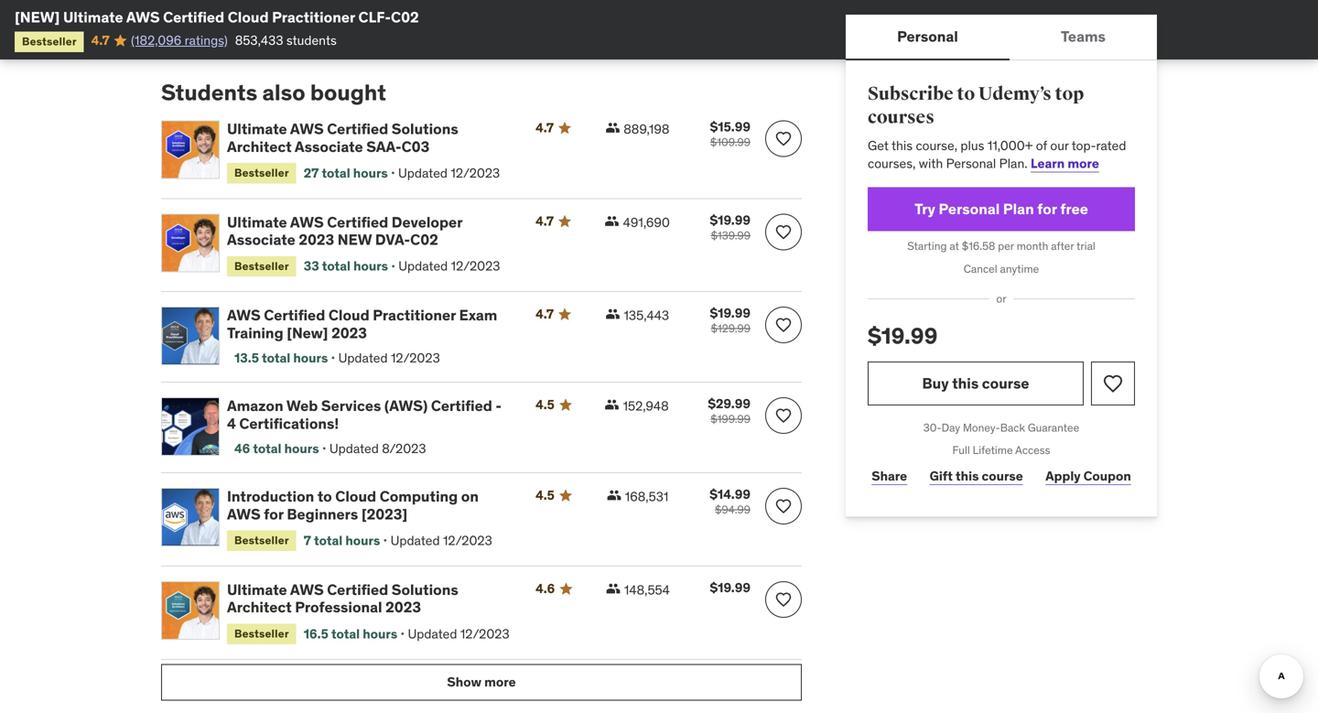 Task type: describe. For each thing, give the bounding box(es) containing it.
wishlist image for aws certified cloud practitioner exam training [new] 2023
[[775, 316, 793, 334]]

course for buy this course
[[982, 374, 1030, 393]]

buy
[[923, 374, 949, 393]]

this for get
[[892, 137, 913, 154]]

wishlist image for introduction to cloud computing on aws for beginners [2023]
[[775, 497, 793, 516]]

coupon
[[1084, 468, 1132, 484]]

associate inside ultimate aws certified solutions architect associate saa-c03
[[295, 137, 363, 156]]

2 vertical spatial personal
[[939, 200, 1000, 218]]

or
[[997, 292, 1007, 306]]

updated 8/2023
[[330, 441, 426, 457]]

30-day money-back guarantee full lifetime access
[[924, 421, 1080, 458]]

get
[[868, 137, 889, 154]]

on
[[461, 487, 479, 506]]

show
[[447, 674, 482, 691]]

2023 inside 'ultimate aws certified developer associate 2023 new dva-c02'
[[299, 230, 334, 249]]

course for gift this course
[[982, 468, 1024, 484]]

per
[[998, 239, 1014, 253]]

apply coupon button
[[1042, 458, 1135, 495]]

13.5 total hours
[[234, 350, 328, 366]]

30-
[[924, 421, 942, 435]]

plus
[[961, 137, 985, 154]]

amazon web services (aws) certified - 4 certifications!
[[227, 397, 502, 433]]

courses,
[[868, 155, 916, 172]]

updated 12/2023 for dva-
[[399, 258, 500, 274]]

gift this course
[[930, 468, 1024, 484]]

with
[[919, 155, 943, 172]]

ultimate for ultimate aws certified developer associate 2023 new dva-c02
[[227, 213, 287, 232]]

developer
[[392, 213, 463, 232]]

updated for for
[[391, 532, 440, 549]]

(182,096
[[131, 32, 182, 48]]

aws inside ultimate aws certified solutions architect associate saa-c03
[[290, 120, 324, 138]]

updated 12/2023 for c03
[[398, 165, 500, 181]]

full
[[953, 443, 970, 458]]

students also bought
[[161, 79, 386, 106]]

wishlist image for solutions
[[775, 591, 793, 609]]

4.7 for aws certified cloud practitioner exam training [new] 2023
[[536, 306, 554, 323]]

mark as helpful image
[[193, 0, 212, 18]]

learn
[[1031, 155, 1065, 172]]

4.7 for ultimate aws certified solutions architect associate saa-c03
[[536, 120, 554, 136]]

associate inside 'ultimate aws certified developer associate 2023 new dva-c02'
[[227, 230, 296, 249]]

hours for associate
[[353, 165, 388, 181]]

4
[[227, 414, 236, 433]]

certified inside amazon web services (aws) certified - 4 certifications!
[[431, 397, 493, 415]]

subscribe
[[868, 83, 954, 105]]

more for show more
[[484, 674, 516, 691]]

33 total hours
[[304, 258, 388, 274]]

to for subscribe
[[957, 83, 975, 105]]

$19.99 $139.99
[[710, 212, 751, 243]]

$139.99
[[711, 228, 751, 243]]

$29.99
[[708, 396, 751, 412]]

27 total hours
[[304, 165, 388, 181]]

lifetime
[[973, 443, 1013, 458]]

$94.99
[[715, 503, 751, 517]]

hours for aws
[[346, 532, 380, 549]]

aws certified cloud practitioner exam training [new] 2023 link
[[227, 306, 514, 342]]

4.5 for introduction to cloud computing on aws for beginners [2023]
[[536, 487, 555, 504]]

access
[[1016, 443, 1051, 458]]

16.5 total hours
[[304, 626, 398, 642]]

152,948
[[623, 398, 669, 415]]

ultimate aws certified solutions architect associate saa-c03 link
[[227, 120, 514, 156]]

$109.99
[[710, 135, 751, 149]]

wishlist image for developer
[[775, 223, 793, 241]]

853,433
[[235, 32, 283, 48]]

updated 12/2023 down aws certified cloud practitioner exam training [new] 2023 link at top
[[338, 350, 440, 366]]

aws inside 'ultimate aws certified developer associate 2023 new dva-c02'
[[290, 213, 324, 232]]

2023 inside aws certified cloud practitioner exam training [new] 2023
[[332, 324, 367, 342]]

168,531
[[625, 489, 669, 505]]

xsmall image for ultimate aws certified solutions architect professional 2023
[[606, 581, 621, 596]]

xsmall image for aws certified cloud practitioner exam training [new] 2023
[[606, 307, 620, 322]]

$16.58
[[962, 239, 996, 253]]

xsmall image for amazon web services (aws) certified - 4 certifications!
[[605, 398, 620, 412]]

this for gift
[[956, 468, 979, 484]]

c03
[[402, 137, 430, 156]]

amazon web services (aws) certified - 4 certifications! link
[[227, 397, 514, 433]]

xsmall image for introduction to cloud computing on aws for beginners [2023]
[[607, 488, 622, 503]]

courses
[[868, 106, 935, 129]]

exam
[[459, 306, 498, 325]]

day
[[942, 421, 961, 435]]

12/2023 for introduction to cloud computing on aws for beginners [2023]
[[443, 532, 492, 549]]

$19.99 $129.99
[[710, 305, 751, 336]]

2023 inside ultimate aws certified solutions architect professional 2023
[[386, 598, 421, 617]]

total for 2023
[[322, 258, 351, 274]]

teams button
[[1010, 15, 1157, 59]]

$14.99
[[710, 486, 751, 503]]

clf-
[[358, 8, 391, 27]]

tab list containing personal
[[846, 15, 1157, 60]]

4.6
[[536, 581, 555, 597]]

mark as unhelpful image
[[237, 0, 255, 18]]

try personal plan for free link
[[868, 187, 1135, 231]]

0 vertical spatial c02
[[391, 8, 419, 27]]

certified inside ultimate aws certified solutions architect professional 2023
[[327, 581, 388, 599]]

hours for 2023
[[354, 258, 388, 274]]

udemy's
[[979, 83, 1052, 105]]

ultimate aws certified developer associate 2023 new dva-c02
[[227, 213, 463, 249]]

aws inside 'introduction to cloud computing on aws for beginners [2023]'
[[227, 505, 261, 524]]

this for buy
[[953, 374, 979, 393]]

introduction
[[227, 487, 314, 506]]

33
[[304, 258, 319, 274]]

hours down [new]
[[293, 350, 328, 366]]

updated for new
[[399, 258, 448, 274]]

try personal plan for free
[[915, 200, 1089, 218]]

share
[[872, 468, 908, 484]]

bestseller for ultimate aws certified solutions architect professional 2023
[[234, 627, 289, 641]]

try
[[915, 200, 936, 218]]

aws inside aws certified cloud practitioner exam training [new] 2023
[[227, 306, 261, 325]]

0 vertical spatial for
[[1038, 200, 1057, 218]]

46 total hours
[[234, 441, 319, 457]]

computing
[[380, 487, 458, 506]]

guarantee
[[1028, 421, 1080, 435]]

architect for ultimate aws certified solutions architect associate saa-c03
[[227, 137, 292, 156]]

12/2023 for ultimate aws certified solutions architect associate saa-c03
[[451, 165, 500, 181]]

architect for ultimate aws certified solutions architect professional 2023
[[227, 598, 292, 617]]

show more button
[[161, 664, 802, 701]]

apply coupon
[[1046, 468, 1132, 484]]

buy this course
[[923, 374, 1030, 393]]

0 horizontal spatial practitioner
[[272, 8, 355, 27]]

web
[[286, 397, 318, 415]]

after
[[1051, 239, 1074, 253]]

ultimate aws certified developer associate 2023 new dva-c02 link
[[227, 213, 514, 249]]

plan
[[1003, 200, 1034, 218]]

aws certified cloud practitioner exam training [new] 2023
[[227, 306, 498, 342]]

[new]
[[287, 324, 328, 342]]

amazon
[[227, 397, 283, 415]]

cloud for certified
[[329, 306, 370, 325]]

updated down amazon web services (aws) certified - 4 certifications!
[[330, 441, 379, 457]]

46
[[234, 441, 250, 457]]

personal inside 'button'
[[897, 27, 959, 46]]

c02 inside 'ultimate aws certified developer associate 2023 new dva-c02'
[[410, 230, 438, 249]]

13.5
[[234, 350, 259, 366]]



Task type: locate. For each thing, give the bounding box(es) containing it.
ultimate inside 'ultimate aws certified developer associate 2023 new dva-c02'
[[227, 213, 287, 232]]

1 vertical spatial personal
[[947, 155, 997, 172]]

learn more
[[1031, 155, 1100, 172]]

$19.99 down $139.99
[[710, 305, 751, 322]]

training
[[227, 324, 284, 342]]

12/2023 up the (aws)
[[391, 350, 440, 366]]

certified down bought
[[327, 120, 388, 138]]

wishlist image for ultimate aws certified solutions architect associate saa-c03
[[775, 130, 793, 148]]

hours down certifications! on the left of the page
[[284, 441, 319, 457]]

personal down plus
[[947, 155, 997, 172]]

more down the top-
[[1068, 155, 1100, 172]]

1 solutions from the top
[[392, 120, 459, 138]]

2 xsmall image from the top
[[606, 581, 621, 596]]

0 vertical spatial personal
[[897, 27, 959, 46]]

cancel
[[964, 262, 998, 276]]

2 vertical spatial this
[[956, 468, 979, 484]]

1 xsmall image from the top
[[606, 307, 620, 322]]

apply
[[1046, 468, 1081, 484]]

1 horizontal spatial practitioner
[[373, 306, 456, 325]]

aws up 16.5 at the left of page
[[290, 581, 324, 599]]

this inside the gift this course link
[[956, 468, 979, 484]]

updated down aws certified cloud practitioner exam training [new] 2023
[[338, 350, 388, 366]]

to inside 'introduction to cloud computing on aws for beginners [2023]'
[[318, 487, 332, 506]]

0 vertical spatial 4.5
[[536, 397, 555, 413]]

beginners
[[287, 505, 358, 524]]

total right 7
[[314, 532, 343, 549]]

4.7 for ultimate aws certified developer associate 2023 new dva-c02
[[536, 213, 554, 229]]

ultimate for ultimate aws certified solutions architect professional 2023
[[227, 581, 287, 599]]

bestseller for ultimate aws certified solutions architect associate saa-c03
[[234, 166, 289, 180]]

certifications!
[[239, 414, 339, 433]]

cloud inside aws certified cloud practitioner exam training [new] 2023
[[329, 306, 370, 325]]

ultimate aws certified solutions architect professional 2023
[[227, 581, 459, 617]]

certified up 13.5 total hours
[[264, 306, 325, 325]]

certified left the -
[[431, 397, 493, 415]]

7
[[304, 532, 311, 549]]

1 vertical spatial this
[[953, 374, 979, 393]]

buy this course button
[[868, 362, 1084, 406]]

cloud for to
[[335, 487, 376, 506]]

for left "free"
[[1038, 200, 1057, 218]]

certified inside 'ultimate aws certified developer associate 2023 new dva-c02'
[[327, 213, 388, 232]]

anytime
[[1000, 262, 1040, 276]]

$14.99 $94.99
[[710, 486, 751, 517]]

total right 46 at bottom
[[253, 441, 282, 457]]

12/2023 for ultimate aws certified developer associate 2023 new dva-c02
[[451, 258, 500, 274]]

xsmall image left 491,690
[[605, 214, 620, 228]]

total for professional
[[331, 626, 360, 642]]

total down professional
[[331, 626, 360, 642]]

bestseller left 16.5 at the left of page
[[234, 627, 289, 641]]

$199.99
[[711, 412, 751, 426]]

2023 up 33
[[299, 230, 334, 249]]

to left udemy's
[[957, 83, 975, 105]]

course inside button
[[982, 374, 1030, 393]]

wishlist image for amazon web services (aws) certified - 4 certifications!
[[775, 407, 793, 425]]

solutions inside ultimate aws certified solutions architect professional 2023
[[392, 581, 459, 599]]

1 horizontal spatial for
[[1038, 200, 1057, 218]]

this
[[892, 137, 913, 154], [953, 374, 979, 393], [956, 468, 979, 484]]

xsmall image
[[606, 307, 620, 322], [606, 581, 621, 596]]

total for associate
[[322, 165, 350, 181]]

ultimate inside ultimate aws certified solutions architect professional 2023
[[227, 581, 287, 599]]

12/2023 for ultimate aws certified solutions architect professional 2023
[[460, 626, 510, 642]]

xsmall image left 168,531
[[607, 488, 622, 503]]

hours down [2023]
[[346, 532, 380, 549]]

bestseller down introduction
[[234, 533, 289, 548]]

xsmall image left 135,443
[[606, 307, 620, 322]]

1 vertical spatial architect
[[227, 598, 292, 617]]

more for learn more
[[1068, 155, 1100, 172]]

2 wishlist image from the top
[[775, 591, 793, 609]]

to
[[957, 83, 975, 105], [318, 487, 332, 506]]

4.5
[[536, 397, 555, 413], [536, 487, 555, 504]]

4.5 right on
[[536, 487, 555, 504]]

0 vertical spatial associate
[[295, 137, 363, 156]]

12/2023 down on
[[443, 532, 492, 549]]

aws up 33
[[290, 213, 324, 232]]

12/2023 up exam
[[451, 258, 500, 274]]

853,433 students
[[235, 32, 337, 48]]

0 vertical spatial course
[[982, 374, 1030, 393]]

0 vertical spatial to
[[957, 83, 975, 105]]

8/2023
[[382, 441, 426, 457]]

architect
[[227, 137, 292, 156], [227, 598, 292, 617]]

4.5 for amazon web services (aws) certified - 4 certifications!
[[536, 397, 555, 413]]

practitioner inside aws certified cloud practitioner exam training [new] 2023
[[373, 306, 456, 325]]

back
[[1001, 421, 1026, 435]]

architect left professional
[[227, 598, 292, 617]]

12/2023
[[451, 165, 500, 181], [451, 258, 500, 274], [391, 350, 440, 366], [443, 532, 492, 549], [460, 626, 510, 642]]

for
[[1038, 200, 1057, 218], [264, 505, 284, 524]]

0 vertical spatial practitioner
[[272, 8, 355, 27]]

this inside get this course, plus 11,000+ of our top-rated courses, with personal plan.
[[892, 137, 913, 154]]

updated 12/2023 down developer
[[399, 258, 500, 274]]

bought
[[310, 79, 386, 106]]

hours down ultimate aws certified solutions architect professional 2023 link
[[363, 626, 398, 642]]

1 vertical spatial practitioner
[[373, 306, 456, 325]]

to inside subscribe to udemy's top courses
[[957, 83, 975, 105]]

1 architect from the top
[[227, 137, 292, 156]]

total right 27
[[322, 165, 350, 181]]

xsmall image left '152,948'
[[605, 398, 620, 412]]

0 horizontal spatial more
[[484, 674, 516, 691]]

to up the 7 total hours
[[318, 487, 332, 506]]

certified up 16.5 total hours
[[327, 581, 388, 599]]

professional
[[295, 598, 382, 617]]

services
[[321, 397, 381, 415]]

$19.99 down $109.99
[[710, 212, 751, 228]]

0 vertical spatial xsmall image
[[606, 307, 620, 322]]

aws
[[126, 8, 160, 27], [290, 120, 324, 138], [290, 213, 324, 232], [227, 306, 261, 325], [227, 505, 261, 524], [290, 581, 324, 599]]

11,000+
[[988, 137, 1033, 154]]

bestseller down [new]
[[22, 34, 77, 48]]

total right 13.5
[[262, 350, 290, 366]]

also
[[262, 79, 305, 106]]

certified up 33 total hours in the top left of the page
[[327, 213, 388, 232]]

more right show
[[484, 674, 516, 691]]

updated for saa-
[[398, 165, 448, 181]]

0 vertical spatial wishlist image
[[775, 223, 793, 241]]

wishlist image
[[775, 223, 793, 241], [775, 591, 793, 609]]

2 course from the top
[[982, 468, 1024, 484]]

aws up the (182,096
[[126, 8, 160, 27]]

more inside button
[[484, 674, 516, 691]]

subscribe to udemy's top courses
[[868, 83, 1084, 129]]

certified inside ultimate aws certified solutions architect associate saa-c03
[[327, 120, 388, 138]]

starting
[[908, 239, 947, 253]]

total
[[322, 165, 350, 181], [322, 258, 351, 274], [262, 350, 290, 366], [253, 441, 282, 457], [314, 532, 343, 549], [331, 626, 360, 642]]

bestseller for ultimate aws certified developer associate 2023 new dva-c02
[[234, 259, 289, 273]]

bestseller left 27
[[234, 166, 289, 180]]

architect inside ultimate aws certified solutions architect associate saa-c03
[[227, 137, 292, 156]]

2 vertical spatial cloud
[[335, 487, 376, 506]]

course
[[982, 374, 1030, 393], [982, 468, 1024, 484]]

1 vertical spatial to
[[318, 487, 332, 506]]

personal inside get this course, plus 11,000+ of our top-rated courses, with personal plan.
[[947, 155, 997, 172]]

teams
[[1061, 27, 1106, 46]]

certified
[[163, 8, 224, 27], [327, 120, 388, 138], [327, 213, 388, 232], [264, 306, 325, 325], [431, 397, 493, 415], [327, 581, 388, 599]]

2023 right [new]
[[332, 324, 367, 342]]

solutions for 2023
[[392, 581, 459, 599]]

(aws)
[[385, 397, 428, 415]]

updated 12/2023 up show
[[408, 626, 510, 642]]

[new]
[[15, 8, 60, 27]]

personal
[[897, 27, 959, 46], [947, 155, 997, 172], [939, 200, 1000, 218]]

$15.99 $109.99
[[710, 119, 751, 149]]

updated down dva-
[[399, 258, 448, 274]]

updated 12/2023 for beginners
[[391, 532, 492, 549]]

course up back
[[982, 374, 1030, 393]]

-
[[496, 397, 502, 415]]

students
[[161, 79, 257, 106]]

xsmall image for ultimate aws certified developer associate 2023 new dva-c02
[[605, 214, 620, 228]]

$19.99
[[710, 212, 751, 228], [710, 305, 751, 322], [868, 322, 938, 350], [710, 580, 751, 596]]

practitioner left exam
[[373, 306, 456, 325]]

ultimate inside ultimate aws certified solutions architect associate saa-c03
[[227, 120, 287, 138]]

introduction to cloud computing on aws for beginners [2023]
[[227, 487, 479, 524]]

practitioner
[[272, 8, 355, 27], [373, 306, 456, 325]]

27
[[304, 165, 319, 181]]

1 vertical spatial 4.5
[[536, 487, 555, 504]]

certified up ratings)
[[163, 8, 224, 27]]

4.5 right the -
[[536, 397, 555, 413]]

ultimate aws certified solutions architect professional 2023 link
[[227, 581, 514, 617]]

ultimate for ultimate aws certified solutions architect associate saa-c03
[[227, 120, 287, 138]]

2 vertical spatial 2023
[[386, 598, 421, 617]]

$19.99 up the buy
[[868, 322, 938, 350]]

of
[[1036, 137, 1048, 154]]

aws down the also
[[290, 120, 324, 138]]

ultimate
[[63, 8, 123, 27], [227, 120, 287, 138], [227, 213, 287, 232], [227, 581, 287, 599]]

course down lifetime at the right
[[982, 468, 1024, 484]]

updated 12/2023
[[398, 165, 500, 181], [399, 258, 500, 274], [338, 350, 440, 366], [391, 532, 492, 549], [408, 626, 510, 642]]

xsmall image left 889,198
[[606, 121, 620, 135]]

aws up 13.5
[[227, 306, 261, 325]]

0 vertical spatial solutions
[[392, 120, 459, 138]]

12/2023 up developer
[[451, 165, 500, 181]]

1 vertical spatial cloud
[[329, 306, 370, 325]]

1 vertical spatial xsmall image
[[606, 581, 621, 596]]

0 vertical spatial this
[[892, 137, 913, 154]]

money-
[[963, 421, 1001, 435]]

updated up show
[[408, 626, 457, 642]]

1 wishlist image from the top
[[775, 223, 793, 241]]

personal up the $16.58
[[939, 200, 1000, 218]]

1 4.5 from the top
[[536, 397, 555, 413]]

1 vertical spatial associate
[[227, 230, 296, 249]]

hours down new in the top left of the page
[[354, 258, 388, 274]]

for left beginners
[[264, 505, 284, 524]]

4.7
[[91, 32, 110, 48], [536, 120, 554, 136], [536, 213, 554, 229], [536, 306, 554, 323]]

[2023]
[[362, 505, 408, 524]]

1 vertical spatial wishlist image
[[775, 591, 793, 609]]

ratings)
[[185, 32, 228, 48]]

491,690
[[623, 214, 670, 231]]

personal up subscribe
[[897, 27, 959, 46]]

show more
[[447, 674, 516, 691]]

architect inside ultimate aws certified solutions architect professional 2023
[[227, 598, 292, 617]]

solutions for saa-
[[392, 120, 459, 138]]

this right gift
[[956, 468, 979, 484]]

aws inside ultimate aws certified solutions architect professional 2023
[[290, 581, 324, 599]]

hours down saa-
[[353, 165, 388, 181]]

xsmall image left '148,554'
[[606, 581, 621, 596]]

12/2023 up show more
[[460, 626, 510, 642]]

bestseller for introduction to cloud computing on aws for beginners [2023]
[[234, 533, 289, 548]]

0 vertical spatial architect
[[227, 137, 292, 156]]

total right 33
[[322, 258, 351, 274]]

cloud up the 853,433
[[228, 8, 269, 27]]

1 vertical spatial for
[[264, 505, 284, 524]]

$19.99 down $94.99
[[710, 580, 751, 596]]

$29.99 $199.99
[[708, 396, 751, 426]]

cloud right [new]
[[329, 306, 370, 325]]

889,198
[[624, 121, 670, 137]]

2023 up 16.5 total hours
[[386, 598, 421, 617]]

updated 12/2023 down computing
[[391, 532, 492, 549]]

1 vertical spatial course
[[982, 468, 1024, 484]]

xsmall image for ultimate aws certified solutions architect associate saa-c03
[[606, 121, 620, 135]]

aws down 46 at bottom
[[227, 505, 261, 524]]

to for introduction
[[318, 487, 332, 506]]

learn more link
[[1031, 155, 1100, 172]]

135,443
[[624, 307, 669, 324]]

0 horizontal spatial for
[[264, 505, 284, 524]]

$129.99
[[711, 322, 751, 336]]

report button
[[279, 0, 319, 18]]

hours for professional
[[363, 626, 398, 642]]

updated down [2023]
[[391, 532, 440, 549]]

cloud up the 7 total hours
[[335, 487, 376, 506]]

1 vertical spatial more
[[484, 674, 516, 691]]

updated for 2023
[[408, 626, 457, 642]]

0 vertical spatial cloud
[[228, 8, 269, 27]]

trial
[[1077, 239, 1096, 253]]

certified inside aws certified cloud practitioner exam training [new] 2023
[[264, 306, 325, 325]]

this right the buy
[[953, 374, 979, 393]]

at
[[950, 239, 960, 253]]

updated 12/2023 down c03
[[398, 165, 500, 181]]

0 vertical spatial 2023
[[299, 230, 334, 249]]

this inside buy this course button
[[953, 374, 979, 393]]

plan.
[[1000, 155, 1028, 172]]

1 horizontal spatial to
[[957, 83, 975, 105]]

0 vertical spatial more
[[1068, 155, 1100, 172]]

updated down c03
[[398, 165, 448, 181]]

architect down students also bought
[[227, 137, 292, 156]]

bestseller left 33
[[234, 259, 289, 273]]

(182,096 ratings)
[[131, 32, 228, 48]]

solutions inside ultimate aws certified solutions architect associate saa-c03
[[392, 120, 459, 138]]

0 horizontal spatial to
[[318, 487, 332, 506]]

cloud inside 'introduction to cloud computing on aws for beginners [2023]'
[[335, 487, 376, 506]]

top-
[[1072, 137, 1097, 154]]

saa-
[[366, 137, 402, 156]]

1 vertical spatial c02
[[410, 230, 438, 249]]

2 architect from the top
[[227, 598, 292, 617]]

2 solutions from the top
[[392, 581, 459, 599]]

practitioner up the students
[[272, 8, 355, 27]]

for inside 'introduction to cloud computing on aws for beginners [2023]'
[[264, 505, 284, 524]]

2 4.5 from the top
[[536, 487, 555, 504]]

wishlist image
[[775, 130, 793, 148], [775, 316, 793, 334], [1102, 373, 1124, 395], [775, 407, 793, 425], [775, 497, 793, 516]]

this up courses,
[[892, 137, 913, 154]]

month
[[1017, 239, 1049, 253]]

1 course from the top
[[982, 374, 1030, 393]]

tab list
[[846, 15, 1157, 60]]

xsmall image
[[606, 121, 620, 135], [605, 214, 620, 228], [605, 398, 620, 412], [607, 488, 622, 503]]

1 vertical spatial 2023
[[332, 324, 367, 342]]

1 vertical spatial solutions
[[392, 581, 459, 599]]

new
[[338, 230, 372, 249]]

total for aws
[[314, 532, 343, 549]]

1 horizontal spatial more
[[1068, 155, 1100, 172]]



Task type: vqa. For each thing, say whether or not it's contained in the screenshot.


